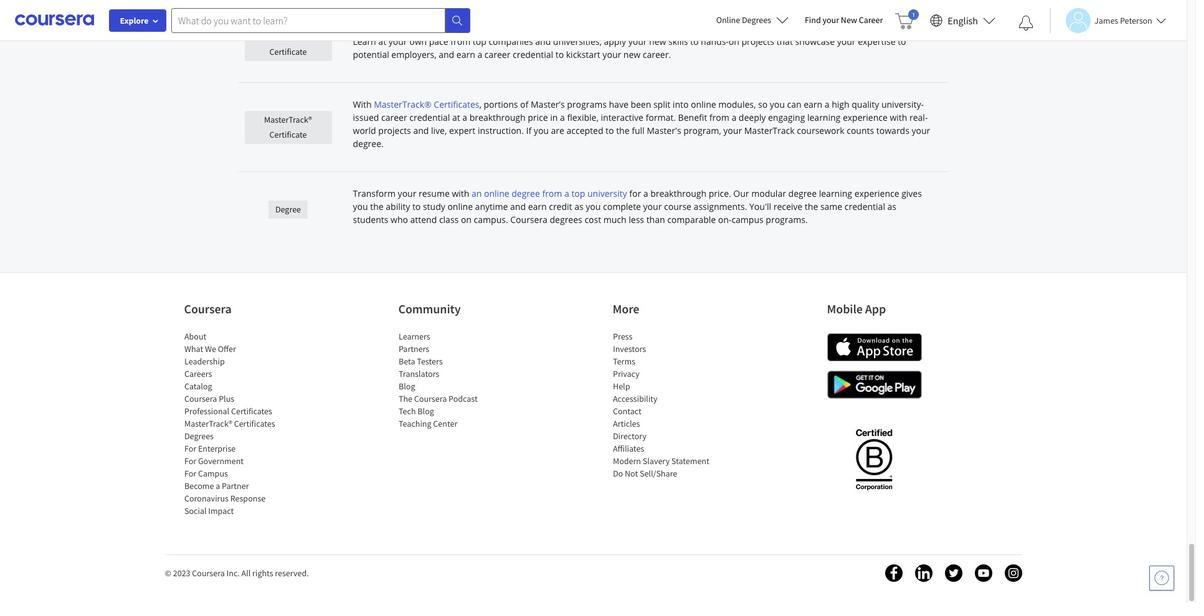 Task type: locate. For each thing, give the bounding box(es) containing it.
1 horizontal spatial degree
[[789, 188, 817, 199]]

0 horizontal spatial degrees
[[184, 431, 213, 442]]

career.
[[643, 49, 672, 60]]

on right 'online'
[[752, 22, 763, 34]]

0 vertical spatial earn
[[457, 49, 476, 60]]

0 horizontal spatial earn
[[457, 49, 476, 60]]

online up anytime
[[484, 188, 510, 199]]

degrees right 'online'
[[742, 14, 772, 26]]

coursera down an online degree from a top university link
[[511, 214, 548, 226]]

career down companies
[[485, 49, 511, 60]]

contact
[[613, 406, 642, 417]]

your up than
[[644, 201, 662, 213]]

0 vertical spatial experience
[[843, 112, 888, 123]]

2 horizontal spatial from
[[710, 112, 730, 123]]

to up attend
[[413, 201, 421, 213]]

2 horizontal spatial mastertrack®
[[374, 99, 432, 110]]

for up for campus link
[[184, 456, 196, 467]]

learning inside ", portions of master's programs have been split into online modules, so you can earn a high quality university- issued career credential at a breakthrough price in a flexible, interactive format. benefit from a deeply engaging learning experience with real- world projects and live, expert instruction. if you are accepted to the full master's program, your mastertrack coursework counts towards your degree."
[[808, 112, 841, 123]]

0 vertical spatial learning
[[808, 112, 841, 123]]

coursera down catalog
[[184, 393, 217, 405]]

career down with mastertrack® certificates on the left of the page
[[382, 112, 408, 123]]

0 horizontal spatial list
[[184, 330, 290, 517]]

1 horizontal spatial as
[[888, 201, 897, 213]]

coursera image
[[15, 10, 94, 30]]

list containing press
[[613, 330, 719, 480]]

0 vertical spatial new
[[489, 22, 506, 34]]

1 horizontal spatial with
[[890, 112, 908, 123]]

top up credit
[[572, 188, 586, 199]]

1 horizontal spatial projects
[[742, 36, 775, 47]]

as right same in the top right of the page
[[888, 201, 897, 213]]

3 row from the top
[[238, 172, 949, 247]]

experience inside ", portions of master's programs have been split into online modules, so you can earn a high quality university- issued career credential at a breakthrough price in a flexible, interactive format. benefit from a deeply engaging learning experience with real- world projects and live, expert instruction. if you are accepted to the full master's program, your mastertrack coursework counts towards your degree."
[[843, 112, 888, 123]]

a inside "for a breakthrough price. our modular degree learning experience gives you the ability to study online anytime and earn credit as you complete your course assignments. you'll receive the same credential as students who attend class on campus. coursera degrees cost much less than comparable on-campus programs."
[[644, 188, 649, 199]]

all
[[242, 568, 251, 579]]

real-
[[910, 112, 929, 123]]

contact link
[[613, 406, 642, 417]]

1 horizontal spatial from
[[543, 188, 563, 199]]

new up career.
[[650, 36, 667, 47]]

online inside ", portions of master's programs have been split into online modules, so you can earn a high quality university- issued career credential at a breakthrough price in a flexible, interactive format. benefit from a deeply engaging learning experience with real- world projects and live, expert instruction. if you are accepted to the full master's program, your mastertrack coursework counts towards your degree."
[[691, 99, 717, 110]]

1 vertical spatial professional certificates link
[[184, 406, 272, 417]]

help center image
[[1155, 571, 1170, 586]]

experience inside "for a breakthrough price. our modular degree learning experience gives you the ability to study online anytime and earn credit as you complete your course assignments. you'll receive the same credential as students who attend class on campus. coursera degrees cost much less than comparable on-campus programs."
[[855, 188, 900, 199]]

master's
[[647, 125, 682, 137]]

0 horizontal spatial breakthrough
[[470, 112, 526, 123]]

projects down online degrees dropdown button
[[742, 36, 775, 47]]

0 vertical spatial breakthrough
[[470, 112, 526, 123]]

affiliates
[[613, 443, 644, 454]]

help
[[613, 381, 630, 392]]

a down campus
[[216, 481, 220, 492]]

2 horizontal spatial credential
[[845, 201, 886, 213]]

career inside the on coursera help you become job ready. learn at your own pace from top companies and universities, apply your new skills to hands-on projects that showcase your expertise to potential employers, and earn a career credential to kickstart your new career.
[[485, 49, 511, 60]]

from up program,
[[710, 112, 730, 123]]

1 vertical spatial learning
[[820, 188, 853, 199]]

projects inside ", portions of master's programs have been split into online modules, so you can earn a high quality university- issued career credential at a breakthrough price in a flexible, interactive format. benefit from a deeply engaging learning experience with real- world projects and live, expert instruction. if you are accepted to the full master's program, your mastertrack coursework counts towards your degree."
[[379, 125, 411, 137]]

1 horizontal spatial mastertrack® certificates link
[[374, 99, 480, 110]]

earn inside ", portions of master's programs have been split into online modules, so you can earn a high quality university- issued career credential at a breakthrough price in a flexible, interactive format. benefit from a deeply engaging learning experience with real- world projects and live, expert instruction. if you are accepted to the full master's program, your mastertrack coursework counts towards your degree."
[[804, 99, 823, 110]]

partner
[[222, 481, 249, 492]]

the down transform
[[370, 201, 384, 213]]

2 degree from the left
[[789, 188, 817, 199]]

counts
[[847, 125, 875, 137]]

new up companies
[[489, 22, 506, 34]]

breakthrough up course
[[651, 188, 707, 199]]

the down interactive
[[617, 125, 630, 137]]

mastertrack® certificates link down plus
[[184, 418, 275, 430]]

breakthrough
[[470, 112, 526, 123], [651, 188, 707, 199]]

projects up degree.
[[379, 125, 411, 137]]

on
[[752, 22, 763, 34], [729, 36, 740, 47], [461, 214, 472, 226]]

you right so
[[770, 99, 785, 110]]

degrees
[[550, 214, 583, 226]]

1 horizontal spatial credential
[[513, 49, 554, 60]]

enterprise
[[198, 443, 235, 454]]

2 vertical spatial for
[[184, 468, 196, 479]]

list for more
[[613, 330, 719, 480]]

you right help
[[825, 22, 840, 34]]

,
[[480, 99, 482, 110]]

None search field
[[171, 8, 471, 33]]

0 horizontal spatial blog
[[399, 381, 415, 392]]

a up expert
[[463, 112, 468, 123]]

you'll
[[750, 201, 772, 213]]

2 vertical spatial earn
[[528, 201, 547, 213]]

cell
[[338, 0, 949, 6]]

privacy link
[[613, 368, 640, 380]]

as right credit
[[575, 201, 584, 213]]

professional certificates link down plus
[[184, 406, 272, 417]]

1 vertical spatial certificate
[[270, 129, 307, 140]]

1 vertical spatial degrees
[[184, 431, 213, 442]]

0 horizontal spatial professional
[[184, 406, 229, 417]]

experience down quality
[[843, 112, 888, 123]]

credential
[[513, 49, 554, 60], [410, 112, 450, 123], [845, 201, 886, 213]]

from down start
[[451, 36, 471, 47]]

at
[[379, 36, 387, 47], [453, 112, 461, 123]]

0 vertical spatial with
[[890, 112, 908, 123]]

2 horizontal spatial list
[[613, 330, 719, 480]]

to
[[450, 22, 458, 34], [691, 36, 699, 47], [898, 36, 907, 47], [556, 49, 564, 60], [606, 125, 614, 137], [413, 201, 421, 213]]

0 vertical spatial for
[[184, 443, 196, 454]]

0 horizontal spatial online
[[448, 201, 473, 213]]

1 vertical spatial earn
[[804, 99, 823, 110]]

2 list from the left
[[399, 330, 505, 430]]

experience left gives
[[855, 188, 900, 199]]

credential up live,
[[410, 112, 450, 123]]

response
[[230, 493, 265, 504]]

one,
[[632, 22, 650, 34]]

coursera twitter image
[[945, 565, 963, 582]]

0 vertical spatial certificate
[[270, 46, 307, 57]]

campus
[[198, 468, 228, 479]]

certificate inside the mastertrack® certificate
[[270, 129, 307, 140]]

with
[[353, 99, 372, 110]]

0 horizontal spatial mastertrack® certificates link
[[184, 418, 275, 430]]

0 vertical spatial from
[[451, 36, 471, 47]]

from up credit
[[543, 188, 563, 199]]

professional inside about what we offer leadership careers catalog coursera plus professional certificates mastertrack® certificates degrees for enterprise for government for campus become a partner coronavirus response social impact
[[184, 406, 229, 417]]

you inside the on coursera help you become job ready. learn at your own pace from top companies and universities, apply your new skills to hands-on projects that showcase your expertise to potential employers, and earn a career credential to kickstart your new career.
[[825, 22, 840, 34]]

certificates
[[704, 22, 750, 34], [434, 99, 480, 110], [231, 406, 272, 417], [234, 418, 275, 430]]

explore button
[[109, 9, 166, 32]]

accepted
[[567, 125, 604, 137]]

learning
[[808, 112, 841, 123], [820, 188, 853, 199]]

breakthrough inside ", portions of master's programs have been split into online modules, so you can earn a high quality university- issued career credential at a breakthrough price in a flexible, interactive format. benefit from a deeply engaging learning experience with real- world projects and live, expert instruction. if you are accepted to the full master's program, your mastertrack coursework counts towards your degree."
[[470, 112, 526, 123]]

with inside ", portions of master's programs have been split into online modules, so you can earn a high quality university- issued career credential at a breakthrough price in a flexible, interactive format. benefit from a deeply engaging learning experience with real- world projects and live, expert instruction. if you are accepted to the full master's program, your mastertrack coursework counts towards your degree."
[[890, 112, 908, 123]]

your down become
[[838, 36, 856, 47]]

the left same in the top right of the page
[[805, 201, 819, 213]]

1 horizontal spatial online
[[484, 188, 510, 199]]

get it on google play image
[[828, 371, 922, 399]]

1 vertical spatial credential
[[410, 112, 450, 123]]

study
[[423, 201, 446, 213]]

2 vertical spatial new
[[624, 49, 641, 60]]

on right class
[[461, 214, 472, 226]]

earn down start
[[457, 49, 476, 60]]

1 certificate from the top
[[270, 46, 307, 57]]

1 row from the top
[[238, 7, 949, 83]]

0 vertical spatial online
[[691, 99, 717, 110]]

an
[[472, 188, 482, 199]]

0 horizontal spatial at
[[379, 36, 387, 47]]

1 for from the top
[[184, 443, 196, 454]]

ready.
[[892, 22, 917, 34]]

reserved.
[[275, 568, 309, 579]]

1 vertical spatial blog
[[418, 406, 434, 417]]

credential inside the on coursera help you become job ready. learn at your own pace from top companies and universities, apply your new skills to hands-on projects that showcase your expertise to potential employers, and earn a career credential to kickstart your new career.
[[513, 49, 554, 60]]

breakthrough up instruction.
[[470, 112, 526, 123]]

0 horizontal spatial the
[[370, 201, 384, 213]]

a down start
[[478, 49, 483, 60]]

1 horizontal spatial earn
[[528, 201, 547, 213]]

do not sell/share link
[[613, 468, 677, 479]]

to inside ", portions of master's programs have been split into online modules, so you can earn a high quality university- issued career credential at a breakthrough price in a flexible, interactive format. benefit from a deeply engaging learning experience with real- world projects and live, expert instruction. if you are accepted to the full master's program, your mastertrack coursework counts towards your degree."
[[606, 125, 614, 137]]

1 vertical spatial top
[[572, 188, 586, 199]]

2 horizontal spatial earn
[[804, 99, 823, 110]]

1 horizontal spatial list
[[399, 330, 505, 430]]

earn right can
[[804, 99, 823, 110]]

row containing with
[[238, 83, 949, 172]]

a right for
[[644, 188, 649, 199]]

degree for from
[[512, 188, 540, 199]]

to down interactive
[[606, 125, 614, 137]]

certificate inside professional certificate
[[270, 46, 307, 57]]

new down apply
[[624, 49, 641, 60]]

your inside find your new career link
[[823, 14, 840, 26]]

james peterson button
[[1050, 8, 1167, 33]]

of
[[521, 99, 529, 110]]

and inside "for a breakthrough price. our modular degree learning experience gives you the ability to study online anytime and earn credit as you complete your course assignments. you'll receive the same credential as students who attend class on campus. coursera degrees cost much less than comparable on-campus programs."
[[511, 201, 526, 213]]

0 horizontal spatial on
[[461, 214, 472, 226]]

degrees up for enterprise link
[[184, 431, 213, 442]]

1 vertical spatial experience
[[855, 188, 900, 199]]

class
[[439, 214, 459, 226]]

blog up the teaching center link
[[418, 406, 434, 417]]

list containing learners
[[399, 330, 505, 430]]

teaching
[[399, 418, 431, 430]]

1 horizontal spatial breakthrough
[[651, 188, 707, 199]]

with left an
[[452, 188, 470, 199]]

row
[[238, 7, 949, 83], [238, 83, 949, 172], [238, 172, 949, 247]]

mastertrack® certificates link up live,
[[374, 99, 480, 110]]

at up potential on the left top of page
[[379, 36, 387, 47]]

for
[[184, 443, 196, 454], [184, 456, 196, 467], [184, 468, 196, 479]]

2 vertical spatial career
[[382, 112, 408, 123]]

james
[[1095, 15, 1119, 26]]

1 horizontal spatial degrees
[[742, 14, 772, 26]]

0 vertical spatial career
[[508, 22, 534, 34]]

degree inside "for a breakthrough price. our modular degree learning experience gives you the ability to study online anytime and earn credit as you complete your course assignments. you'll receive the same credential as students who attend class on campus. coursera degrees cost much less than comparable on-campus programs."
[[789, 188, 817, 199]]

earn down an online degree from a top university link
[[528, 201, 547, 213]]

2 vertical spatial credential
[[845, 201, 886, 213]]

teaching center link
[[399, 418, 457, 430]]

online up benefit
[[691, 99, 717, 110]]

on down 'online'
[[729, 36, 740, 47]]

modern
[[613, 456, 641, 467]]

0 horizontal spatial projects
[[379, 125, 411, 137]]

students
[[353, 214, 389, 226]]

0 vertical spatial at
[[379, 36, 387, 47]]

podcast
[[449, 393, 478, 405]]

1 list from the left
[[184, 330, 290, 517]]

2 horizontal spatial online
[[691, 99, 717, 110]]

2 vertical spatial online
[[448, 201, 473, 213]]

a up credit
[[565, 188, 570, 199]]

mastertrack® inside about what we offer leadership careers catalog coursera plus professional certificates mastertrack® certificates degrees for enterprise for government for campus become a partner coronavirus response social impact
[[184, 418, 232, 430]]

into
[[673, 99, 689, 110]]

current
[[600, 22, 630, 34]]

0 horizontal spatial credential
[[410, 112, 450, 123]]

leadership
[[184, 356, 225, 367]]

1 vertical spatial at
[[453, 112, 461, 123]]

credential down companies
[[513, 49, 554, 60]]

to right "skills"
[[691, 36, 699, 47]]

careers
[[184, 368, 212, 380]]

beta testers link
[[399, 356, 443, 367]]

online up class
[[448, 201, 473, 213]]

online degrees
[[717, 14, 772, 26]]

for up become
[[184, 468, 196, 479]]

1 degree from the left
[[512, 188, 540, 199]]

1 horizontal spatial at
[[453, 112, 461, 123]]

an online degree from a top university link
[[472, 188, 628, 199]]

degree.
[[353, 138, 384, 150]]

2 row from the top
[[238, 83, 949, 172]]

1 horizontal spatial professional certificates link
[[652, 22, 750, 34]]

learning up coursework on the top right of page
[[808, 112, 841, 123]]

learners link
[[399, 331, 430, 342]]

university
[[588, 188, 628, 199]]

learning inside "for a breakthrough price. our modular degree learning experience gives you the ability to study online anytime and earn credit as you complete your course assignments. you'll receive the same credential as students who attend class on campus. coursera degrees cost much less than comparable on-campus programs."
[[820, 188, 853, 199]]

1 vertical spatial projects
[[379, 125, 411, 137]]

for government link
[[184, 456, 243, 467]]

for down degrees link
[[184, 443, 196, 454]]

partners
[[399, 344, 429, 355]]

shopping cart: 1 item image
[[896, 9, 920, 29]]

1 vertical spatial new
[[650, 36, 667, 47]]

0 horizontal spatial degree
[[512, 188, 540, 199]]

1 vertical spatial for
[[184, 456, 196, 467]]

catalog link
[[184, 381, 212, 392]]

1 horizontal spatial new
[[624, 49, 641, 60]]

your down 'one,'
[[629, 36, 647, 47]]

accessibility link
[[613, 393, 658, 405]]

from inside ", portions of master's programs have been split into online modules, so you can earn a high quality university- issued career credential at a breakthrough price in a flexible, interactive format. benefit from a deeply engaging learning experience with real- world projects and live, expert instruction. if you are accepted to the full master's program, your mastertrack coursework counts towards your degree."
[[710, 112, 730, 123]]

0 horizontal spatial professional certificates link
[[184, 406, 272, 417]]

2 vertical spatial on
[[461, 214, 472, 226]]

new
[[489, 22, 506, 34], [650, 36, 667, 47], [624, 49, 641, 60]]

companies
[[489, 36, 533, 47]]

1 vertical spatial from
[[710, 112, 730, 123]]

your right "find"
[[823, 14, 840, 26]]

english button
[[926, 0, 1001, 41]]

and left live,
[[414, 125, 429, 137]]

2 horizontal spatial on
[[752, 22, 763, 34]]

2 certificate from the top
[[270, 129, 307, 140]]

coursera youtube image
[[975, 565, 993, 582]]

3 for from the top
[[184, 468, 196, 479]]

show notifications image
[[1019, 16, 1034, 31]]

0 vertical spatial credential
[[513, 49, 554, 60]]

coursera facebook image
[[886, 565, 903, 582]]

1 horizontal spatial the
[[617, 125, 630, 137]]

0 vertical spatial top
[[473, 36, 487, 47]]

coursera up 'about' 'link'
[[184, 301, 232, 317]]

2 horizontal spatial professional
[[652, 22, 702, 34]]

blog up the
[[399, 381, 415, 392]]

list for coursera
[[184, 330, 290, 517]]

to inside "for a breakthrough price. our modular degree learning experience gives you the ability to study online anytime and earn credit as you complete your course assignments. you'll receive the same credential as students who attend class on campus. coursera degrees cost much less than comparable on-campus programs."
[[413, 201, 421, 213]]

1 horizontal spatial top
[[572, 188, 586, 199]]

articles link
[[613, 418, 640, 430]]

0 vertical spatial mastertrack®
[[374, 99, 432, 110]]

at up expert
[[453, 112, 461, 123]]

0 horizontal spatial top
[[473, 36, 487, 47]]

1 vertical spatial with
[[452, 188, 470, 199]]

1 horizontal spatial mastertrack®
[[264, 114, 312, 125]]

with down university-
[[890, 112, 908, 123]]

expertise
[[859, 36, 896, 47]]

row containing whether you're looking to start a new career or change your current one,
[[238, 7, 949, 83]]

on-
[[719, 214, 732, 226]]

degrees inside about what we offer leadership careers catalog coursera plus professional certificates mastertrack® certificates degrees for enterprise for government for campus become a partner coronavirus response social impact
[[184, 431, 213, 442]]

coronavirus response link
[[184, 493, 265, 504]]

top down start
[[473, 36, 487, 47]]

0 horizontal spatial mastertrack®
[[184, 418, 232, 430]]

0 vertical spatial projects
[[742, 36, 775, 47]]

3 list from the left
[[613, 330, 719, 480]]

credential right same in the top right of the page
[[845, 201, 886, 213]]

1 vertical spatial mastertrack® certificates link
[[184, 418, 275, 430]]

terms
[[613, 356, 635, 367]]

0 horizontal spatial as
[[575, 201, 584, 213]]

1 vertical spatial career
[[485, 49, 511, 60]]

1 vertical spatial on
[[729, 36, 740, 47]]

become
[[184, 481, 214, 492]]

1 vertical spatial breakthrough
[[651, 188, 707, 199]]

more
[[613, 301, 640, 317]]

0 horizontal spatial from
[[451, 36, 471, 47]]

master's
[[531, 99, 565, 110]]

coursera up tech blog link on the bottom left of the page
[[414, 393, 447, 405]]

as
[[575, 201, 584, 213], [888, 201, 897, 213]]

list containing about
[[184, 330, 290, 517]]

terms link
[[613, 356, 635, 367]]

coursera up that
[[765, 22, 802, 34]]

0 vertical spatial degrees
[[742, 14, 772, 26]]

your down real- at top
[[912, 125, 931, 137]]

and right anytime
[[511, 201, 526, 213]]

2 vertical spatial mastertrack®
[[184, 418, 232, 430]]

learning up same in the top right of the page
[[820, 188, 853, 199]]

career up companies
[[508, 22, 534, 34]]

on inside "for a breakthrough price. our modular degree learning experience gives you the ability to study online anytime and earn credit as you complete your course assignments. you'll receive the same credential as students who attend class on campus. coursera degrees cost much less than comparable on-campus programs."
[[461, 214, 472, 226]]

transform
[[353, 188, 396, 199]]

list
[[184, 330, 290, 517], [399, 330, 505, 430], [613, 330, 719, 480]]

logo of certified b corporation image
[[849, 422, 900, 497]]

become
[[842, 22, 875, 34]]

translators link
[[399, 368, 439, 380]]

0 horizontal spatial new
[[489, 22, 506, 34]]

professional certificates link up 'hands-'
[[652, 22, 750, 34]]

mobile app
[[828, 301, 887, 317]]

and down pace
[[439, 49, 455, 60]]

1 vertical spatial mastertrack®
[[264, 114, 312, 125]]



Task type: vqa. For each thing, say whether or not it's contained in the screenshot.


Task type: describe. For each thing, give the bounding box(es) containing it.
on coursera help you become job ready. learn at your own pace from top companies and universities, apply your new skills to hands-on projects that showcase your expertise to potential employers, and earn a career credential to kickstart your new career.
[[353, 22, 917, 60]]

your down deeply
[[724, 125, 743, 137]]

cost
[[585, 214, 602, 226]]

modern slavery statement link
[[613, 456, 710, 467]]

articles
[[613, 418, 640, 430]]

offer
[[218, 344, 236, 355]]

accessibility
[[613, 393, 658, 405]]

the coursera podcast link
[[399, 393, 478, 405]]

plus
[[219, 393, 234, 405]]

a down modules,
[[732, 112, 737, 123]]

anytime
[[475, 201, 508, 213]]

you're
[[391, 22, 416, 34]]

same
[[821, 201, 843, 213]]

social impact link
[[184, 506, 234, 517]]

the
[[399, 393, 412, 405]]

help
[[805, 22, 822, 34]]

a inside the on coursera help you become job ready. learn at your own pace from top companies and universities, apply your new skills to hands-on projects that showcase your expertise to potential employers, and earn a career credential to kickstart your new career.
[[478, 49, 483, 60]]

degree
[[276, 204, 301, 215]]

our
[[734, 188, 750, 199]]

professional certificate
[[266, 31, 311, 57]]

beta
[[399, 356, 415, 367]]

modules,
[[719, 99, 756, 110]]

a inside about what we offer leadership careers catalog coursera plus professional certificates mastertrack® certificates degrees for enterprise for government for campus become a partner coronavirus response social impact
[[216, 481, 220, 492]]

2 for from the top
[[184, 456, 196, 467]]

find your new career
[[805, 14, 884, 26]]

2 horizontal spatial the
[[805, 201, 819, 213]]

your up ability
[[398, 188, 417, 199]]

you right if
[[534, 125, 549, 137]]

coursera inside the on coursera help you become job ready. learn at your own pace from top companies and universities, apply your new skills to hands-on projects that showcase your expertise to potential employers, and earn a career credential to kickstart your new career.
[[765, 22, 802, 34]]

world
[[353, 125, 376, 137]]

degree for learning
[[789, 188, 817, 199]]

What do you want to learn? text field
[[171, 8, 446, 33]]

download on the app store image
[[828, 334, 922, 362]]

about what we offer leadership careers catalog coursera plus professional certificates mastertrack® certificates degrees for enterprise for government for campus become a partner coronavirus response social impact
[[184, 331, 275, 517]]

degrees inside dropdown button
[[742, 14, 772, 26]]

universities,
[[554, 36, 602, 47]]

have
[[609, 99, 629, 110]]

we
[[205, 344, 216, 355]]

resume
[[419, 188, 450, 199]]

to down universities,
[[556, 49, 564, 60]]

press
[[613, 331, 633, 342]]

coursework
[[798, 125, 845, 137]]

portions
[[484, 99, 518, 110]]

social
[[184, 506, 206, 517]]

coursera inside learners partners beta testers translators blog the coursera podcast tech blog teaching center
[[414, 393, 447, 405]]

mobile
[[828, 301, 863, 317]]

online inside "for a breakthrough price. our modular degree learning experience gives you the ability to study online anytime and earn credit as you complete your course assignments. you'll receive the same credential as students who attend class on campus. coursera degrees cost much less than comparable on-campus programs."
[[448, 201, 473, 213]]

credential inside ", portions of master's programs have been split into online modules, so you can earn a high quality university- issued career credential at a breakthrough price in a flexible, interactive format. benefit from a deeply engaging learning experience with real- world projects and live, expert instruction. if you are accepted to the full master's program, your mastertrack coursework counts towards your degree."
[[410, 112, 450, 123]]

mastertrack® certificate
[[264, 114, 312, 140]]

engaging
[[769, 112, 806, 123]]

you up students
[[353, 201, 368, 213]]

©
[[165, 568, 171, 579]]

james peterson
[[1095, 15, 1153, 26]]

credential inside "for a breakthrough price. our modular degree learning experience gives you the ability to study online anytime and earn credit as you complete your course assignments. you'll receive the same credential as students who attend class on campus. coursera degrees cost much less than comparable on-campus programs."
[[845, 201, 886, 213]]

privacy
[[613, 368, 640, 380]]

job
[[877, 22, 890, 34]]

1 vertical spatial online
[[484, 188, 510, 199]]

the inside ", portions of master's programs have been split into online modules, so you can earn a high quality university- issued career credential at a breakthrough price in a flexible, interactive format. benefit from a deeply engaging learning experience with real- world projects and live, expert instruction. if you are accepted to the full master's program, your mastertrack coursework counts towards your degree."
[[617, 125, 630, 137]]

your up universities,
[[579, 22, 597, 34]]

1 horizontal spatial on
[[729, 36, 740, 47]]

your down you're
[[389, 36, 407, 47]]

course
[[665, 201, 692, 213]]

that
[[777, 36, 794, 47]]

interactive
[[601, 112, 644, 123]]

quality
[[852, 99, 880, 110]]

learn
[[353, 36, 376, 47]]

live,
[[431, 125, 447, 137]]

are
[[551, 125, 565, 137]]

and inside ", portions of master's programs have been split into online modules, so you can earn a high quality university- issued career credential at a breakthrough price in a flexible, interactive format. benefit from a deeply engaging learning experience with real- world projects and live, expert instruction. if you are accepted to the full master's program, your mastertrack coursework counts towards your degree."
[[414, 125, 429, 137]]

coursera linkedin image
[[915, 565, 933, 582]]

1 as from the left
[[575, 201, 584, 213]]

© 2023 coursera inc. all rights reserved.
[[165, 568, 309, 579]]

earn inside the on coursera help you become job ready. learn at your own pace from top companies and universities, apply your new skills to hands-on projects that showcase your expertise to potential employers, and earn a career credential to kickstart your new career.
[[457, 49, 476, 60]]

row containing transform your resume with
[[238, 172, 949, 247]]

a left high
[[825, 99, 830, 110]]

translators
[[399, 368, 439, 380]]

a right start
[[481, 22, 486, 34]]

0 vertical spatial blog
[[399, 381, 415, 392]]

from inside the on coursera help you become job ready. learn at your own pace from top companies and universities, apply your new skills to hands-on projects that showcase your expertise to potential employers, and earn a career credential to kickstart your new career.
[[451, 36, 471, 47]]

new
[[842, 14, 858, 26]]

0 vertical spatial mastertrack® certificates link
[[374, 99, 480, 110]]

2 as from the left
[[888, 201, 897, 213]]

whether you're looking to start a new career or change your current one, professional certificates
[[353, 22, 750, 34]]

university-
[[882, 99, 925, 110]]

partners link
[[399, 344, 429, 355]]

press link
[[613, 331, 633, 342]]

been
[[631, 99, 652, 110]]

your down apply
[[603, 49, 622, 60]]

mastertrack
[[745, 125, 795, 137]]

you up cost
[[586, 201, 601, 213]]

2 vertical spatial from
[[543, 188, 563, 199]]

price
[[528, 112, 548, 123]]

learners
[[399, 331, 430, 342]]

coursera inside "for a breakthrough price. our modular degree learning experience gives you the ability to study online anytime and earn credit as you complete your course assignments. you'll receive the same credential as students who attend class on campus. coursera degrees cost much less than comparable on-campus programs."
[[511, 214, 548, 226]]

for enterprise link
[[184, 443, 235, 454]]

about
[[184, 331, 206, 342]]

employers,
[[392, 49, 437, 60]]

so
[[759, 99, 768, 110]]

community
[[399, 301, 461, 317]]

for
[[630, 188, 642, 199]]

your inside "for a breakthrough price. our modular degree learning experience gives you the ability to study online anytime and earn credit as you complete your course assignments. you'll receive the same credential as students who attend class on campus. coursera degrees cost much less than comparable on-campus programs."
[[644, 201, 662, 213]]

much
[[604, 214, 627, 226]]

complete
[[603, 201, 641, 213]]

leadership link
[[184, 356, 225, 367]]

and down or
[[536, 36, 551, 47]]

comparable
[[668, 214, 716, 226]]

projects inside the on coursera help you become job ready. learn at your own pace from top companies and universities, apply your new skills to hands-on projects that showcase your expertise to potential employers, and earn a career credential to kickstart your new career.
[[742, 36, 775, 47]]

2 horizontal spatial new
[[650, 36, 667, 47]]

price.
[[709, 188, 732, 199]]

slavery
[[643, 456, 670, 467]]

coursera inside about what we offer leadership careers catalog coursera plus professional certificates mastertrack® certificates degrees for enterprise for government for campus become a partner coronavirus response social impact
[[184, 393, 217, 405]]

top inside the on coursera help you become job ready. learn at your own pace from top companies and universities, apply your new skills to hands-on projects that showcase your expertise to potential employers, and earn a career credential to kickstart your new career.
[[473, 36, 487, 47]]

impact
[[208, 506, 234, 517]]

at inside the on coursera help you become job ready. learn at your own pace from top companies and universities, apply your new skills to hands-on projects that showcase your expertise to potential employers, and earn a career credential to kickstart your new career.
[[379, 36, 387, 47]]

blog link
[[399, 381, 415, 392]]

kickstart
[[567, 49, 601, 60]]

to left start
[[450, 22, 458, 34]]

investors link
[[613, 344, 646, 355]]

a right in on the left of page
[[560, 112, 565, 123]]

1 horizontal spatial professional
[[266, 31, 311, 42]]

not
[[625, 468, 638, 479]]

0 horizontal spatial with
[[452, 188, 470, 199]]

apply
[[604, 36, 627, 47]]

0 vertical spatial professional certificates link
[[652, 22, 750, 34]]

earn inside "for a breakthrough price. our modular degree learning experience gives you the ability to study online anytime and earn credit as you complete your course assignments. you'll receive the same credential as students who attend class on campus. coursera degrees cost much less than comparable on-campus programs."
[[528, 201, 547, 213]]

career inside ", portions of master's programs have been split into online modules, so you can earn a high quality university- issued career credential at a breakthrough price in a flexible, interactive format. benefit from a deeply engaging learning experience with real- world projects and live, expert instruction. if you are accepted to the full master's program, your mastertrack coursework counts towards your degree."
[[382, 112, 408, 123]]

find
[[805, 14, 822, 26]]

to down ready.
[[898, 36, 907, 47]]

statement
[[672, 456, 710, 467]]

coursera instagram image
[[1005, 565, 1023, 582]]

inc.
[[227, 568, 240, 579]]

at inside ", portions of master's programs have been split into online modules, so you can earn a high quality university- issued career credential at a breakthrough price in a flexible, interactive format. benefit from a deeply engaging learning experience with real- world projects and live, expert instruction. if you are accepted to the full master's program, your mastertrack coursework counts towards your degree."
[[453, 112, 461, 123]]

instruction.
[[478, 125, 524, 137]]

coursera plus link
[[184, 393, 234, 405]]

certificate for on coursera help you become job ready. learn at your own pace from top companies and universities, apply your new skills to hands-on projects that showcase your expertise to potential employers, and earn a career credential to kickstart your new career.
[[270, 46, 307, 57]]

high
[[832, 99, 850, 110]]

breakthrough inside "for a breakthrough price. our modular degree learning experience gives you the ability to study online anytime and earn credit as you complete your course assignments. you'll receive the same credential as students who attend class on campus. coursera degrees cost much less than comparable on-campus programs."
[[651, 188, 707, 199]]

coursera left inc.
[[192, 568, 225, 579]]

list for community
[[399, 330, 505, 430]]

whether
[[353, 22, 388, 34]]

certificate for , portions of master's programs have been split into online modules, so you can earn a high quality university- issued career credential at a breakthrough price in a flexible, interactive format. benefit from a deeply engaging learning experience with real- world projects and live, expert instruction. if you are accepted to the full master's program, your mastertrack coursework counts towards your degree.
[[270, 129, 307, 140]]



